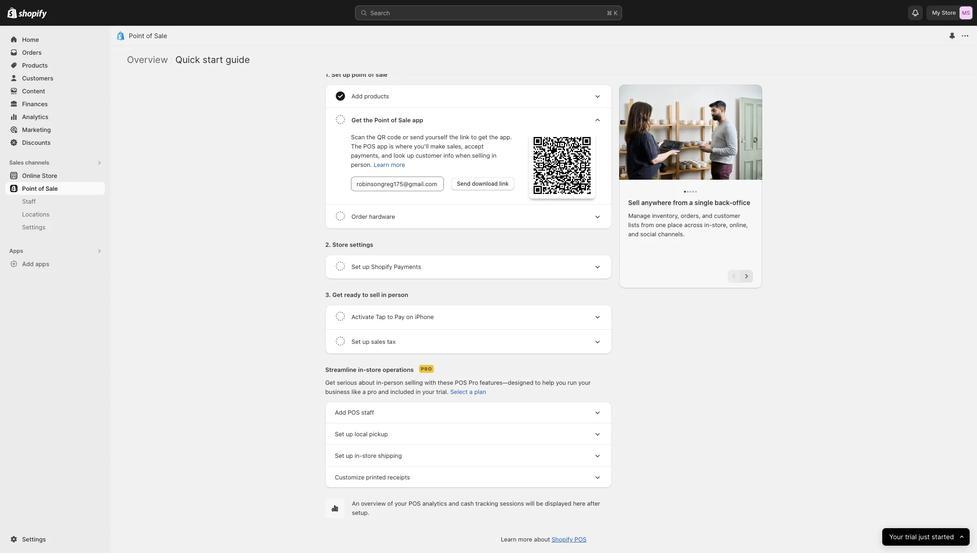 Task type: locate. For each thing, give the bounding box(es) containing it.
point of sale link
[[129, 32, 167, 40], [6, 182, 105, 195]]

marketing
[[22, 126, 51, 134]]

online store button
[[0, 169, 110, 182]]

settings
[[22, 224, 45, 231], [22, 536, 46, 544]]

store
[[943, 9, 957, 16], [42, 172, 57, 180]]

staff link
[[6, 195, 105, 208]]

point of sale link down the online store
[[6, 182, 105, 195]]

0 horizontal spatial sale
[[46, 185, 58, 192]]

point of sale
[[129, 32, 167, 40], [22, 185, 58, 192]]

apps
[[9, 248, 23, 255]]

orders link
[[6, 46, 105, 59]]

my store
[[933, 9, 957, 16]]

0 horizontal spatial point of sale link
[[6, 182, 105, 195]]

0 horizontal spatial point
[[22, 185, 37, 192]]

1 vertical spatial point
[[22, 185, 37, 192]]

0 vertical spatial of
[[146, 32, 152, 40]]

add
[[22, 261, 34, 268]]

point of sale up overview
[[129, 32, 167, 40]]

0 horizontal spatial point of sale
[[22, 185, 58, 192]]

0 vertical spatial sale
[[154, 32, 167, 40]]

1 settings from the top
[[22, 224, 45, 231]]

of down the online store
[[38, 185, 44, 192]]

sale
[[154, 32, 167, 40], [46, 185, 58, 192]]

0 vertical spatial store
[[943, 9, 957, 16]]

point
[[129, 32, 144, 40], [22, 185, 37, 192]]

point of sale link up overview
[[129, 32, 167, 40]]

point up 'staff'
[[22, 185, 37, 192]]

1 vertical spatial settings link
[[6, 534, 105, 546]]

locations
[[22, 211, 50, 218]]

1 horizontal spatial of
[[146, 32, 152, 40]]

customers
[[22, 75, 53, 82]]

sale up overview
[[154, 32, 167, 40]]

store inside button
[[42, 172, 57, 180]]

point right icon for point of sale
[[129, 32, 144, 40]]

online
[[22, 172, 40, 180]]

0 horizontal spatial store
[[42, 172, 57, 180]]

1 vertical spatial store
[[42, 172, 57, 180]]

of
[[146, 32, 152, 40], [38, 185, 44, 192]]

orders
[[22, 49, 42, 56]]

1 vertical spatial of
[[38, 185, 44, 192]]

my store image
[[960, 6, 973, 19]]

1 settings link from the top
[[6, 221, 105, 234]]

guide
[[226, 54, 250, 65]]

quick
[[175, 54, 200, 65]]

0 vertical spatial point
[[129, 32, 144, 40]]

content
[[22, 87, 45, 95]]

online store
[[22, 172, 57, 180]]

search
[[371, 9, 390, 17]]

store down 'sales channels' button
[[42, 172, 57, 180]]

0 vertical spatial settings
[[22, 224, 45, 231]]

online store link
[[6, 169, 105, 182]]

sale down the online store link
[[46, 185, 58, 192]]

your trial just started
[[890, 533, 955, 542]]

0 vertical spatial point of sale
[[129, 32, 167, 40]]

0 vertical spatial settings link
[[6, 221, 105, 234]]

overview
[[127, 54, 168, 65]]

0 vertical spatial point of sale link
[[129, 32, 167, 40]]

1 vertical spatial settings
[[22, 536, 46, 544]]

shopify image
[[7, 7, 17, 18]]

shopify image
[[19, 10, 47, 19]]

1 vertical spatial sale
[[46, 185, 58, 192]]

0 horizontal spatial of
[[38, 185, 44, 192]]

store right my
[[943, 9, 957, 16]]

1 horizontal spatial point
[[129, 32, 144, 40]]

settings link
[[6, 221, 105, 234], [6, 534, 105, 546]]

2 settings link from the top
[[6, 534, 105, 546]]

sales
[[9, 159, 24, 166]]

point of sale down the online store
[[22, 185, 58, 192]]

apps button
[[6, 245, 105, 258]]

discounts link
[[6, 136, 105, 149]]

started
[[932, 533, 955, 542]]

1 horizontal spatial point of sale link
[[129, 32, 167, 40]]

add apps
[[22, 261, 49, 268]]

2 settings from the top
[[22, 536, 46, 544]]

⌘
[[607, 9, 613, 17]]

store for my store
[[943, 9, 957, 16]]

staff
[[22, 198, 36, 205]]

add apps button
[[6, 258, 105, 271]]

icon for point of sale image
[[116, 31, 125, 41]]

1 horizontal spatial store
[[943, 9, 957, 16]]

of up overview
[[146, 32, 152, 40]]



Task type: describe. For each thing, give the bounding box(es) containing it.
your
[[890, 533, 904, 542]]

analytics link
[[6, 110, 105, 123]]

sales channels
[[9, 159, 49, 166]]

1 horizontal spatial sale
[[154, 32, 167, 40]]

quick start guide
[[175, 54, 250, 65]]

just
[[919, 533, 931, 542]]

trial
[[906, 533, 917, 542]]

overview button
[[127, 54, 168, 65]]

finances link
[[6, 98, 105, 110]]

1 horizontal spatial point of sale
[[129, 32, 167, 40]]

products link
[[6, 59, 105, 72]]

discounts
[[22, 139, 51, 146]]

your trial just started button
[[883, 529, 971, 546]]

channels
[[25, 159, 49, 166]]

⌘ k
[[607, 9, 618, 17]]

analytics
[[22, 113, 48, 121]]

locations link
[[6, 208, 105, 221]]

content link
[[6, 85, 105, 98]]

home
[[22, 36, 39, 43]]

products
[[22, 62, 48, 69]]

home link
[[6, 33, 105, 46]]

start
[[203, 54, 223, 65]]

marketing link
[[6, 123, 105, 136]]

k
[[614, 9, 618, 17]]

my
[[933, 9, 941, 16]]

store for online store
[[42, 172, 57, 180]]

1 vertical spatial point of sale link
[[6, 182, 105, 195]]

apps
[[35, 261, 49, 268]]

customers link
[[6, 72, 105, 85]]

sales channels button
[[6, 157, 105, 169]]

finances
[[22, 100, 48, 108]]

1 vertical spatial point of sale
[[22, 185, 58, 192]]



Task type: vqa. For each thing, say whether or not it's contained in the screenshot.
0.00 text field
no



